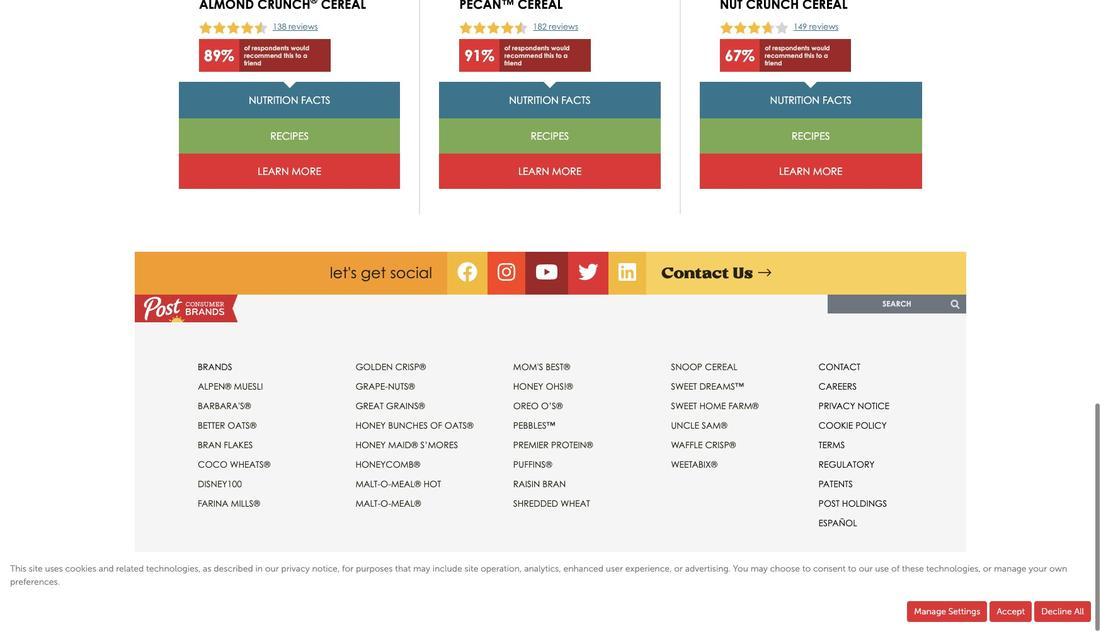 Task type: locate. For each thing, give the bounding box(es) containing it.
honeycomb® link
[[356, 460, 421, 471]]

1 horizontal spatial learn
[[519, 166, 550, 179]]

0 horizontal spatial recipes
[[271, 131, 309, 143]]

of respondents would recommend this to a friend down 138
[[244, 45, 310, 68]]

cereal
[[705, 363, 738, 373]]

2 sweet from the top
[[671, 402, 698, 412]]

1 vertical spatial post
[[467, 569, 486, 579]]

2 nutrition facts button from the left
[[440, 83, 661, 119]]

2 friend from the left
[[505, 60, 522, 68]]

0 horizontal spatial nutrition facts button
[[179, 83, 400, 119]]

accept button
[[991, 602, 1033, 623]]

1 horizontal spatial reviews
[[549, 22, 579, 32]]

coco wheats® link
[[198, 460, 271, 471]]

0 horizontal spatial honey
[[356, 421, 386, 432]]

use
[[876, 564, 890, 575]]

recipes for 91%
[[531, 131, 570, 143]]

2 o- from the top
[[381, 499, 391, 510]]

honey bunches of oats® link
[[356, 421, 474, 432]]

1 vertical spatial meal®
[[391, 499, 421, 510]]

2 recipes link from the left
[[440, 119, 661, 155]]

1 of respondents would recommend this to a friend from the left
[[244, 45, 310, 68]]

post right 2024 on the bottom of page
[[467, 569, 486, 579]]

to
[[296, 52, 302, 60], [556, 52, 562, 60], [817, 52, 823, 60], [803, 564, 811, 575], [849, 564, 857, 575]]

grains®
[[386, 402, 425, 412]]

1 learn from the left
[[258, 166, 289, 179]]

nutrition facts button for 89%
[[179, 83, 400, 119]]

honey
[[514, 382, 544, 393], [356, 421, 386, 432]]

reviews right the "149"
[[810, 22, 839, 32]]

2 learn more from the left
[[519, 166, 582, 179]]

crisp® up nuts®
[[395, 363, 426, 373]]

0 vertical spatial crisp®
[[395, 363, 426, 373]]

89%
[[204, 46, 234, 65]]

would down 138 reviews link
[[291, 45, 310, 52]]

2 horizontal spatial learn
[[780, 166, 811, 179]]

nutrition facts button for 91%
[[440, 83, 661, 119]]

maid®
[[388, 441, 418, 451]]

muesli
[[234, 382, 263, 393]]

0 horizontal spatial more
[[292, 166, 321, 179]]

1 horizontal spatial recipes link
[[440, 119, 661, 155]]

nutrition facts for 89%
[[249, 95, 331, 107]]

1 horizontal spatial honey
[[514, 382, 544, 393]]

a down 138 reviews link
[[303, 52, 308, 60]]

more
[[292, 166, 321, 179], [552, 166, 582, 179], [814, 166, 843, 179]]

0 vertical spatial sweet
[[671, 382, 698, 393]]

2 nutrition facts from the left
[[509, 95, 591, 107]]

0 horizontal spatial post
[[467, 569, 486, 579]]

this down 149 reviews "link"
[[805, 52, 815, 60]]

brands link
[[198, 363, 232, 373]]

respondents down 138
[[252, 45, 289, 52]]

1 horizontal spatial may
[[751, 564, 768, 575]]

0 horizontal spatial oats®
[[228, 421, 257, 432]]

0 horizontal spatial may
[[413, 564, 431, 575]]

o- down the malt-o-meal® hot
[[381, 499, 391, 510]]

0 horizontal spatial nutrition
[[249, 95, 299, 107]]

1 horizontal spatial learn more link
[[440, 155, 661, 190]]

contact us link
[[662, 266, 772, 283]]

1 vertical spatial crisp®
[[706, 441, 736, 451]]

2 horizontal spatial nutrition
[[771, 95, 820, 107]]

golden
[[356, 363, 393, 373]]

linkedin image
[[619, 267, 637, 282]]

0 horizontal spatial learn more
[[258, 166, 321, 179]]

of up "s'mores"
[[431, 421, 443, 432]]

0 horizontal spatial site
[[29, 564, 43, 575]]

of respondents would recommend this to a friend down "182"
[[505, 45, 570, 68]]

a for 67%
[[824, 52, 829, 60]]

1 horizontal spatial more
[[552, 166, 582, 179]]

malt-o-meal® link
[[356, 499, 421, 510]]

1 reviews from the left
[[289, 22, 318, 32]]

of down rated 4.5 out of 5 stars image
[[505, 45, 511, 52]]

in our
[[256, 564, 279, 575]]

0 horizontal spatial or
[[675, 564, 683, 575]]

2 horizontal spatial reviews
[[810, 22, 839, 32]]

for
[[342, 564, 354, 575]]

recipes
[[271, 131, 309, 143], [531, 131, 570, 143], [792, 131, 831, 143]]

o- for malt-o-meal® hot
[[381, 480, 391, 491]]

0 horizontal spatial facts
[[301, 95, 331, 107]]

2 horizontal spatial learn more
[[780, 166, 843, 179]]

golden crisp®
[[356, 363, 426, 373]]

2 recommend from the left
[[505, 52, 543, 60]]

Search text field
[[828, 296, 967, 315]]

3 learn more from the left
[[780, 166, 843, 179]]

1 horizontal spatial post
[[819, 499, 840, 510]]

1 horizontal spatial respondents
[[512, 45, 550, 52]]

hot
[[424, 480, 441, 491]]

malt- down the malt-o-meal® hot
[[356, 499, 381, 510]]

this down 138 reviews link
[[284, 52, 294, 60]]

sweet up uncle
[[671, 402, 698, 412]]

0 vertical spatial contact
[[662, 266, 730, 283]]

terms
[[819, 441, 846, 451]]

1 learn more link from the left
[[179, 155, 400, 190]]

2 horizontal spatial would
[[812, 45, 831, 52]]

1 friend from the left
[[244, 60, 262, 68]]

of respondents would recommend this to a friend
[[244, 45, 310, 68], [505, 45, 570, 68], [765, 45, 831, 68]]

reviews right "182"
[[549, 22, 579, 32]]

2 horizontal spatial facts
[[823, 95, 852, 107]]

of respondents would recommend this to a friend for 89%
[[244, 45, 310, 68]]

to right choose
[[803, 564, 811, 575]]

nutrition facts for 91%
[[509, 95, 591, 107]]

3 more from the left
[[814, 166, 843, 179]]

post down patents link
[[819, 499, 840, 510]]

golden crisp® link
[[356, 363, 426, 373]]

technologies, left 'as'
[[146, 564, 201, 575]]

2024
[[449, 569, 465, 579]]

waffle crisp®
[[671, 441, 736, 451]]

honey down mom's
[[514, 382, 544, 393]]

1 technologies, from the left
[[146, 564, 201, 575]]

1 horizontal spatial facts
[[562, 95, 591, 107]]

malt- down honeycomb®
[[356, 480, 381, 491]]

2 horizontal spatial of respondents would recommend this to a friend
[[765, 45, 831, 68]]

1 horizontal spatial contact
[[819, 363, 861, 373]]

honey up honey on the bottom
[[356, 421, 386, 432]]

learn for 67%
[[780, 166, 811, 179]]

a down the 182 reviews link on the top
[[564, 52, 568, 60]]

3 this from the left
[[805, 52, 815, 60]]

0 vertical spatial malt-
[[356, 480, 381, 491]]

let's get social
[[330, 265, 432, 283]]

1 horizontal spatial learn more
[[519, 166, 582, 179]]

wheats®
[[230, 460, 271, 471]]

0 horizontal spatial respondents
[[252, 45, 289, 52]]

1 horizontal spatial nutrition facts button
[[440, 83, 661, 119]]

privacy notice link
[[281, 564, 338, 575]]

crisp® down sam®
[[706, 441, 736, 451]]

3 respondents from the left
[[773, 45, 810, 52]]

3 nutrition facts from the left
[[771, 95, 852, 107]]

would for 89%
[[291, 45, 310, 52]]

1 vertical spatial o-
[[381, 499, 391, 510]]

3 nutrition facts button from the left
[[700, 83, 923, 119]]

2 would from the left
[[552, 45, 570, 52]]

of right use
[[892, 564, 900, 575]]

1 recipes link from the left
[[179, 119, 400, 155]]

a for 89%
[[303, 52, 308, 60]]

3 friend from the left
[[765, 60, 783, 68]]

more for 91%
[[552, 166, 582, 179]]

0 horizontal spatial friend
[[244, 60, 262, 68]]

2 technologies, from the left
[[927, 564, 981, 575]]

facts for 89%
[[301, 95, 331, 107]]

1 horizontal spatial site
[[465, 564, 479, 575]]

nutrition facts for 67%
[[771, 95, 852, 107]]

2 horizontal spatial learn more link
[[700, 155, 923, 190]]

2 site from the left
[[465, 564, 479, 575]]

1 may from the left
[[413, 564, 431, 575]]

2 more from the left
[[552, 166, 582, 179]]

3 recipes link from the left
[[700, 119, 923, 155]]

3 would from the left
[[812, 45, 831, 52]]

©
[[441, 569, 447, 579]]

recommend
[[244, 52, 282, 60], [505, 52, 543, 60], [765, 52, 803, 60]]

better
[[198, 421, 225, 432]]

grape-
[[356, 382, 388, 393]]

reviews
[[289, 22, 318, 32], [549, 22, 579, 32], [810, 22, 839, 32]]

2 nutrition from the left
[[509, 95, 559, 107]]

0 vertical spatial o-
[[381, 480, 391, 491]]

manage
[[915, 607, 947, 618]]

1 respondents from the left
[[252, 45, 289, 52]]

0 horizontal spatial reviews
[[289, 22, 318, 32]]

to down 138 reviews link
[[296, 52, 302, 60]]

0 horizontal spatial bran
[[198, 441, 221, 451]]

1 vertical spatial malt-
[[356, 499, 381, 510]]

149 reviews link
[[794, 22, 839, 34]]

1 nutrition facts from the left
[[249, 95, 331, 107]]

1 vertical spatial honey
[[356, 421, 386, 432]]

2 horizontal spatial a
[[824, 52, 829, 60]]

respondents for 91%
[[512, 45, 550, 52]]

regulatory link
[[819, 460, 875, 471]]

sweet for sweet dreams™
[[671, 382, 698, 393]]

0 horizontal spatial nutrition facts
[[249, 95, 331, 107]]

learn more link for 91%
[[440, 155, 661, 190]]

this for 89%
[[284, 52, 294, 60]]

1 this from the left
[[284, 52, 294, 60]]

1 horizontal spatial technologies,
[[927, 564, 981, 575]]

grape-nuts® link
[[356, 382, 415, 393]]

3 facts from the left
[[823, 95, 852, 107]]

1 learn more from the left
[[258, 166, 321, 179]]

post consumer brands link
[[135, 296, 238, 324]]

2 reviews from the left
[[549, 22, 579, 32]]

1 horizontal spatial or
[[984, 564, 992, 575]]

site right the include
[[465, 564, 479, 575]]

privacy notice
[[281, 564, 338, 575]]

0 vertical spatial post
[[819, 499, 840, 510]]

learn more link
[[179, 155, 400, 190], [440, 155, 661, 190], [700, 155, 923, 190]]

rated 4.5 out of 5 stars image
[[460, 21, 529, 35]]

1 oats® from the left
[[228, 421, 257, 432]]

1 recipes from the left
[[271, 131, 309, 143]]

2 or from the left
[[984, 564, 992, 575]]

decline all
[[1042, 607, 1085, 618]]

malt-o-meal® hot link
[[356, 480, 441, 491]]

would for 67%
[[812, 45, 831, 52]]

to down 149 reviews "link"
[[817, 52, 823, 60]]

1 horizontal spatial recommend
[[505, 52, 543, 60]]

recommend for 89%
[[244, 52, 282, 60]]

respondents down "182"
[[512, 45, 550, 52]]

of for 91%
[[505, 45, 511, 52]]

1 horizontal spatial nutrition facts
[[509, 95, 591, 107]]

1 vertical spatial sweet
[[671, 402, 698, 412]]

2 horizontal spatial more
[[814, 166, 843, 179]]

decline all button
[[1035, 602, 1092, 623]]

facts
[[301, 95, 331, 107], [562, 95, 591, 107], [823, 95, 852, 107]]

149 reviews
[[794, 22, 839, 32]]

0 horizontal spatial learn more link
[[179, 155, 400, 190]]

1 horizontal spatial would
[[552, 45, 570, 52]]

1 a from the left
[[303, 52, 308, 60]]

friend for 91%
[[505, 60, 522, 68]]

user
[[606, 564, 623, 575]]

technologies, right these
[[927, 564, 981, 575]]

bran flakes link
[[198, 441, 253, 451]]

contact for contact link
[[819, 363, 861, 373]]

learn more link for 67%
[[700, 155, 923, 190]]

3 of respondents would recommend this to a friend from the left
[[765, 45, 831, 68]]

site up preferences.
[[29, 564, 43, 575]]

3 nutrition from the left
[[771, 95, 820, 107]]

1 site from the left
[[29, 564, 43, 575]]

2 this from the left
[[544, 52, 554, 60]]

0 horizontal spatial learn
[[258, 166, 289, 179]]

3 learn from the left
[[780, 166, 811, 179]]

1 horizontal spatial this
[[544, 52, 554, 60]]

more for 67%
[[814, 166, 843, 179]]

friend right 91%
[[505, 60, 522, 68]]

meal® down the malt-o-meal® hot
[[391, 499, 421, 510]]

contact up careers link
[[819, 363, 861, 373]]

2 respondents from the left
[[512, 45, 550, 52]]

sweet down snoop
[[671, 382, 698, 393]]

of down rated 3.8 out of 5 stars image
[[765, 45, 771, 52]]

friend right 67%
[[765, 60, 783, 68]]

recommend down the "149"
[[765, 52, 803, 60]]

respondents for 89%
[[252, 45, 289, 52]]

you
[[734, 564, 749, 575]]

2 horizontal spatial this
[[805, 52, 815, 60]]

0 vertical spatial bran
[[198, 441, 221, 451]]

to down the 182 reviews link on the top
[[556, 52, 562, 60]]

oreo
[[514, 402, 539, 412]]

2 malt- from the top
[[356, 499, 381, 510]]

llc.
[[566, 569, 581, 579]]

3 a from the left
[[824, 52, 829, 60]]

learn more for 67%
[[780, 166, 843, 179]]

described
[[214, 564, 253, 575]]

post holdings
[[819, 499, 888, 510]]

1 horizontal spatial a
[[564, 52, 568, 60]]

facts for 91%
[[562, 95, 591, 107]]

2 horizontal spatial nutrition facts
[[771, 95, 852, 107]]

contact for contact us
[[662, 266, 730, 283]]

bran up the shredded wheat "link"
[[543, 480, 566, 491]]

1 horizontal spatial friend
[[505, 60, 522, 68]]

recommend down 138
[[244, 52, 282, 60]]

oats® up flakes
[[228, 421, 257, 432]]

0 horizontal spatial recommend
[[244, 52, 282, 60]]

3 learn more link from the left
[[700, 155, 923, 190]]

friend for 67%
[[765, 60, 783, 68]]

182 reviews link
[[534, 22, 579, 34]]

snoop cereal
[[671, 363, 738, 373]]

2 horizontal spatial respondents
[[773, 45, 810, 52]]

2 horizontal spatial friend
[[765, 60, 783, 68]]

mom's
[[514, 363, 544, 373]]

2 of respondents would recommend this to a friend from the left
[[505, 45, 570, 68]]

recipes link for 91%
[[440, 119, 661, 155]]

1 sweet from the top
[[671, 382, 698, 393]]

0 horizontal spatial a
[[303, 52, 308, 60]]

uses
[[45, 564, 63, 575]]

1 meal® from the top
[[391, 480, 421, 491]]

o- down honeycomb® link
[[381, 480, 391, 491]]

138 reviews
[[273, 22, 318, 32]]

1 horizontal spatial oats®
[[445, 421, 474, 432]]

a down 149 reviews "link"
[[824, 52, 829, 60]]

2 recipes from the left
[[531, 131, 570, 143]]

0 horizontal spatial of respondents would recommend this to a friend
[[244, 45, 310, 68]]

0 horizontal spatial this
[[284, 52, 294, 60]]

more for 89%
[[292, 166, 321, 179]]

0 vertical spatial honey
[[514, 382, 544, 393]]

or left advertising.
[[675, 564, 683, 575]]

0 horizontal spatial contact
[[662, 266, 730, 283]]

bran down better
[[198, 441, 221, 451]]

sweet dreams™
[[671, 382, 745, 393]]

1 malt- from the top
[[356, 480, 381, 491]]

2 learn more link from the left
[[440, 155, 661, 190]]

enhanced
[[564, 564, 604, 575]]

may right that
[[413, 564, 431, 575]]

1 would from the left
[[291, 45, 310, 52]]

shredded wheat link
[[514, 499, 591, 510]]

this for 67%
[[805, 52, 815, 60]]

all
[[583, 569, 596, 579]]

1 vertical spatial bran
[[543, 480, 566, 491]]

of for 67%
[[765, 45, 771, 52]]

consent
[[814, 564, 846, 575]]

recommend down "182"
[[505, 52, 543, 60]]

2 facts from the left
[[562, 95, 591, 107]]

long arrow right image
[[759, 267, 772, 282]]

1 o- from the top
[[381, 480, 391, 491]]

0 horizontal spatial recipes link
[[179, 119, 400, 155]]

0 horizontal spatial technologies,
[[146, 564, 201, 575]]

3 reviews from the left
[[810, 22, 839, 32]]

1 recommend from the left
[[244, 52, 282, 60]]

of
[[244, 45, 250, 52], [505, 45, 511, 52], [765, 45, 771, 52], [431, 421, 443, 432], [892, 564, 900, 575]]

cookie policy
[[819, 421, 888, 432]]

flakes
[[224, 441, 253, 451]]

1 more from the left
[[292, 166, 321, 179]]

meal® left hot at the bottom left
[[391, 480, 421, 491]]

0 horizontal spatial crisp®
[[395, 363, 426, 373]]

0 horizontal spatial would
[[291, 45, 310, 52]]

of down rated 4.4 out of 5 stars image
[[244, 45, 250, 52]]

respondents down the "149"
[[773, 45, 810, 52]]

1 nutrition facts button from the left
[[179, 83, 400, 119]]

this down the 182 reviews link on the top
[[544, 52, 554, 60]]

reviews right 138
[[289, 22, 318, 32]]

of respondents would recommend this to a friend for 67%
[[765, 45, 831, 68]]

2 horizontal spatial nutrition facts button
[[700, 83, 923, 119]]

2 meal® from the top
[[391, 499, 421, 510]]

friend right 89%
[[244, 60, 262, 68]]

accept
[[998, 607, 1026, 618]]

careers
[[819, 382, 858, 393]]

2 learn from the left
[[519, 166, 550, 179]]

oats®
[[228, 421, 257, 432], [445, 421, 474, 432]]

1 horizontal spatial of respondents would recommend this to a friend
[[505, 45, 570, 68]]

nutrition for 67%
[[771, 95, 820, 107]]

would down the 182 reviews link on the top
[[552, 45, 570, 52]]

sweet dreams™ link
[[671, 382, 745, 393]]

o- for malt-o-meal®
[[381, 499, 391, 510]]

oats® up "s'mores"
[[445, 421, 474, 432]]

1 facts from the left
[[301, 95, 331, 107]]

would down 149 reviews "link"
[[812, 45, 831, 52]]

1 nutrition from the left
[[249, 95, 299, 107]]

would for 91%
[[552, 45, 570, 52]]

recommend for 91%
[[505, 52, 543, 60]]

1 horizontal spatial recipes
[[531, 131, 570, 143]]

decline
[[1042, 607, 1073, 618]]

include
[[433, 564, 463, 575]]

3 recommend from the left
[[765, 52, 803, 60]]

1 horizontal spatial nutrition
[[509, 95, 559, 107]]

of respondents would recommend this to a friend down the "149"
[[765, 45, 831, 68]]

reviews inside "link"
[[810, 22, 839, 32]]

2 horizontal spatial recipes
[[792, 131, 831, 143]]

1 vertical spatial contact
[[819, 363, 861, 373]]

recommend for 67%
[[765, 52, 803, 60]]

disney100
[[198, 480, 242, 491]]

contact left us
[[662, 266, 730, 283]]

this
[[10, 564, 26, 575]]

nutrition facts button
[[179, 83, 400, 119], [440, 83, 661, 119], [700, 83, 923, 119]]

2 a from the left
[[564, 52, 568, 60]]

1 horizontal spatial crisp®
[[706, 441, 736, 451]]

may right you
[[751, 564, 768, 575]]

consumer
[[488, 569, 530, 579]]

snoop cereal link
[[671, 363, 738, 373]]

0 vertical spatial meal®
[[391, 480, 421, 491]]

puffins®
[[514, 460, 553, 471]]

pebbles™ link
[[514, 421, 556, 432]]

2 horizontal spatial recipes link
[[700, 119, 923, 155]]

or left manage on the right bottom of page
[[984, 564, 992, 575]]

2 horizontal spatial recommend
[[765, 52, 803, 60]]

let's
[[330, 265, 357, 283]]

3 recipes from the left
[[792, 131, 831, 143]]



Task type: describe. For each thing, give the bounding box(es) containing it.
as
[[203, 564, 212, 575]]

s'mores
[[421, 441, 458, 451]]

shredded wheat
[[514, 499, 591, 510]]

reserved
[[625, 569, 661, 579]]

post consumer brands image
[[135, 296, 238, 324]]

advertising.
[[686, 564, 731, 575]]

premier protein®
[[514, 441, 593, 451]]

to for 91%
[[556, 52, 562, 60]]

sweet home farm®
[[671, 402, 759, 412]]

better oats® link
[[198, 421, 257, 432]]

post holdings link
[[819, 499, 888, 510]]

alpen® muesli link
[[198, 382, 263, 393]]

español
[[819, 519, 858, 530]]

a for 91%
[[564, 52, 568, 60]]

brands,
[[532, 569, 564, 579]]

2 oats® from the left
[[445, 421, 474, 432]]

oreo o's®
[[514, 402, 563, 412]]

social
[[390, 265, 432, 283]]

privacy notice
[[819, 402, 890, 412]]

waffle crisp® link
[[671, 441, 736, 451]]

regulatory
[[819, 460, 875, 471]]

wheat
[[561, 499, 591, 510]]

terms link
[[819, 441, 846, 451]]

2 may from the left
[[751, 564, 768, 575]]

meal® for malt-o-meal®
[[391, 499, 421, 510]]

learn for 91%
[[519, 166, 550, 179]]

learn more link for 89%
[[179, 155, 400, 190]]

this site uses cookies and related technologies, as described in our privacy notice
[[10, 564, 338, 575]]

sam®
[[702, 421, 728, 432]]

coco
[[198, 460, 228, 471]]

sweet home farm® link
[[671, 402, 759, 412]]

,
[[338, 564, 340, 575]]

alpen®
[[198, 382, 232, 393]]

learn more for 89%
[[258, 166, 321, 179]]

get
[[361, 265, 386, 283]]

premier protein® link
[[514, 441, 593, 451]]

malt- for malt-o-meal® hot
[[356, 480, 381, 491]]

1 or from the left
[[675, 564, 683, 575]]

disney100 link
[[198, 480, 242, 491]]

recipes link for 89%
[[179, 119, 400, 155]]

careers link
[[819, 382, 858, 393]]

manage
[[995, 564, 1027, 575]]

brands
[[198, 363, 232, 373]]

learn more for 91%
[[519, 166, 582, 179]]

farina
[[198, 499, 229, 510]]

waffle
[[671, 441, 703, 451]]

barbara's®
[[198, 402, 251, 412]]

raisin
[[514, 480, 540, 491]]

meal® for malt-o-meal® hot
[[391, 480, 421, 491]]

operation,
[[481, 564, 522, 575]]

67%
[[725, 46, 755, 65]]

138
[[273, 22, 287, 32]]

recipes for 89%
[[271, 131, 309, 143]]

choose
[[771, 564, 801, 575]]

policy
[[856, 421, 888, 432]]

great grains® link
[[356, 402, 425, 412]]

to for 67%
[[817, 52, 823, 60]]

nutrition for 91%
[[509, 95, 559, 107]]

crisp® for waffle crisp®
[[706, 441, 736, 451]]

mom's best® link
[[514, 363, 571, 373]]

malt- for malt-o-meal®
[[356, 499, 381, 510]]

honey for honey ohs!®
[[514, 382, 544, 393]]

to left our at the bottom of page
[[849, 564, 857, 575]]

alpen® muesli
[[198, 382, 263, 393]]

great
[[356, 402, 384, 412]]

recipes link for 67%
[[700, 119, 923, 155]]

weetabix® link
[[671, 460, 718, 471]]

privacy
[[819, 402, 856, 412]]

, for purposes that may include site operation, analytics, enhanced user experience, or advertising. you may choose to consent to our use of these technologies, or manage your own preferences.
[[10, 564, 1068, 588]]

preferences.
[[10, 577, 60, 588]]

farina mills® link
[[198, 499, 260, 510]]

learn for 89%
[[258, 166, 289, 179]]

and
[[99, 564, 114, 575]]

nutrition facts button for 67%
[[700, 83, 923, 119]]

all
[[1075, 607, 1085, 618]]

own
[[1050, 564, 1068, 575]]

1 horizontal spatial bran
[[543, 480, 566, 491]]

these
[[903, 564, 925, 575]]

our
[[859, 564, 873, 575]]

malt-o-meal® hot
[[356, 480, 441, 491]]

friend for 89%
[[244, 60, 262, 68]]

crisp® for golden crisp®
[[395, 363, 426, 373]]

of respondents would recommend this to a friend for 91%
[[505, 45, 570, 68]]

respondents for 67%
[[773, 45, 810, 52]]

mom's best®
[[514, 363, 571, 373]]

mills®
[[231, 499, 260, 510]]

this for 91%
[[544, 52, 554, 60]]

reviews for 89%
[[289, 22, 318, 32]]

to for 89%
[[296, 52, 302, 60]]

site inside , for purposes that may include site operation, analytics, enhanced user experience, or advertising. you may choose to consent to our use of these technologies, or manage your own preferences.
[[465, 564, 479, 575]]

cookies
[[65, 564, 96, 575]]

© 2024 post consumer brands, llc. all rights reserved
[[441, 569, 661, 579]]

analytics,
[[525, 564, 561, 575]]

reviews for 67%
[[810, 22, 839, 32]]

sweet for sweet home farm®
[[671, 402, 698, 412]]

of for 89%
[[244, 45, 250, 52]]

honey ohs!®
[[514, 382, 574, 393]]

farina mills®
[[198, 499, 260, 510]]

bran flakes
[[198, 441, 253, 451]]

uncle
[[671, 421, 700, 432]]

instagram image
[[498, 267, 516, 282]]

rated 3.8 out of 5 stars image
[[720, 21, 790, 35]]

honey for honey bunches of oats®
[[356, 421, 386, 432]]

notice
[[858, 402, 890, 412]]

purposes
[[356, 564, 393, 575]]

raisin bran link
[[514, 480, 566, 491]]

pebbles™
[[514, 421, 556, 432]]

cookie
[[819, 421, 854, 432]]

uncle sam®
[[671, 421, 728, 432]]

of inside , for purposes that may include site operation, analytics, enhanced user experience, or advertising. you may choose to consent to our use of these technologies, or manage your own preferences.
[[892, 564, 900, 575]]

us
[[733, 266, 754, 283]]

recipes for 67%
[[792, 131, 831, 143]]

barbara's® link
[[198, 402, 251, 412]]

reviews for 91%
[[549, 22, 579, 32]]

snoop
[[671, 363, 703, 373]]

farm®
[[729, 402, 759, 412]]

rated 4.4 out of 5 stars image
[[199, 21, 269, 35]]

technologies, inside , for purposes that may include site operation, analytics, enhanced user experience, or advertising. you may choose to consent to our use of these technologies, or manage your own preferences.
[[927, 564, 981, 575]]

honey ohs!® link
[[514, 382, 574, 393]]

facts for 67%
[[823, 95, 852, 107]]

honey
[[356, 441, 386, 451]]

manage settings
[[915, 607, 981, 618]]

nutrition for 89%
[[249, 95, 299, 107]]



Task type: vqa. For each thing, say whether or not it's contained in the screenshot.
left this
yes



